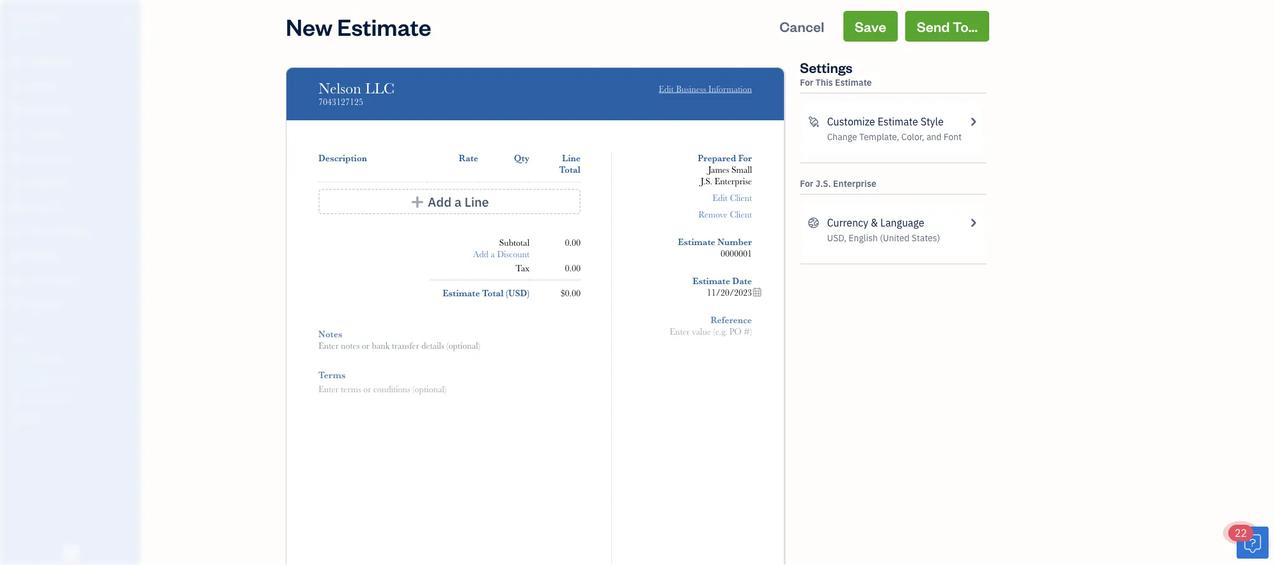 Task type: locate. For each thing, give the bounding box(es) containing it.
date
[[733, 276, 753, 286]]

change template, color, and font
[[828, 131, 962, 143]]

estimate total ( usd )
[[443, 288, 530, 298]]

description
[[319, 153, 367, 163]]

llc inside nelson llc owner
[[45, 11, 62, 25]]

7043127125
[[319, 97, 363, 107]]

1 horizontal spatial enterprise
[[834, 178, 877, 189]]

0 horizontal spatial total
[[483, 288, 504, 298]]

client down edit client 'button'
[[730, 209, 753, 219]]

project image
[[8, 202, 24, 214]]

estimate number
[[678, 237, 753, 247]]

qty
[[514, 153, 530, 163]]

owner
[[10, 26, 34, 36]]

money image
[[8, 250, 24, 263]]

payment image
[[8, 153, 24, 166]]

total for line
[[560, 164, 581, 175]]

usd
[[509, 288, 527, 298]]

nelson for nelson llc 7043127125
[[319, 79, 362, 97]]

1 horizontal spatial llc
[[365, 79, 395, 97]]

enterprise up currency
[[834, 178, 877, 189]]

total
[[560, 164, 581, 175], [483, 288, 504, 298]]

team members image
[[10, 352, 137, 362]]

send
[[917, 17, 950, 35]]

tax
[[516, 263, 530, 273]]

edit client button
[[713, 192, 753, 203]]

client right edit
[[730, 193, 753, 203]]

nelson inside nelson llc owner
[[10, 11, 43, 25]]

0 vertical spatial llc
[[45, 11, 62, 25]]

&
[[871, 216, 879, 229]]

enterprise down small
[[715, 176, 753, 186]]

1 horizontal spatial j.s.
[[816, 178, 832, 189]]

0 horizontal spatial nelson
[[10, 11, 43, 25]]

1 horizontal spatial total
[[560, 164, 581, 175]]

Estimate date in MM/DD/YYYY format text field
[[686, 287, 763, 298]]

estimate
[[337, 11, 432, 41], [836, 76, 872, 88], [878, 115, 919, 128], [678, 237, 716, 247], [693, 276, 731, 286], [443, 288, 480, 298]]

for up small
[[739, 153, 753, 163]]

for left this
[[801, 76, 814, 88]]

new
[[286, 11, 333, 41]]

0 vertical spatial total
[[560, 164, 581, 175]]

0 vertical spatial client
[[730, 193, 753, 203]]

0 vertical spatial 0.00
[[565, 237, 581, 248]]

send to...
[[917, 17, 978, 35]]

bank connections image
[[10, 393, 137, 403]]

1 vertical spatial total
[[483, 288, 504, 298]]

save button
[[844, 11, 898, 42]]

j.s. inside prepared for james small j.s. enterprise edit client remove client
[[701, 176, 713, 186]]

dashboard image
[[8, 56, 24, 68]]

apps image
[[10, 331, 137, 342]]

client
[[730, 193, 753, 203], [730, 209, 753, 219]]

customize
[[828, 115, 876, 128]]

settings
[[801, 58, 853, 76]]

0 horizontal spatial llc
[[45, 11, 62, 25]]

client image
[[8, 80, 24, 93]]

currency & language
[[828, 216, 925, 229]]

llc inside nelson llc 7043127125
[[365, 79, 395, 97]]

0 horizontal spatial enterprise
[[715, 176, 753, 186]]

llc for nelson llc 7043127125
[[365, 79, 395, 97]]

1 vertical spatial 0.00
[[565, 263, 581, 273]]

for for settings
[[801, 76, 814, 88]]

1 horizontal spatial nelson
[[319, 79, 362, 97]]

line
[[563, 153, 581, 163]]

for inside prepared for james small j.s. enterprise edit client remove client
[[739, 153, 753, 163]]

estimate image
[[8, 104, 24, 117]]

nelson inside nelson llc 7043127125
[[319, 79, 362, 97]]

line total
[[560, 153, 581, 175]]

customize estimate style
[[828, 115, 944, 128]]

chevronright image
[[968, 215, 980, 230]]

font
[[944, 131, 962, 143]]

change
[[828, 131, 858, 143]]

plus image
[[410, 195, 425, 208]]

0.00
[[565, 237, 581, 248], [565, 263, 581, 273]]

nelson llc owner
[[10, 11, 62, 36]]

Terms text field
[[319, 384, 581, 395]]

currency
[[828, 216, 869, 229]]

1 vertical spatial nelson
[[319, 79, 362, 97]]

2 vertical spatial for
[[801, 178, 814, 189]]

for
[[801, 76, 814, 88], [739, 153, 753, 163], [801, 178, 814, 189]]

paintbrush image
[[808, 114, 820, 129]]

subtotal
[[500, 237, 530, 248]]

(
[[506, 288, 509, 298]]

2 client from the top
[[730, 209, 753, 219]]

0 vertical spatial nelson
[[10, 11, 43, 25]]

for up currencyandlanguage "image"
[[801, 178, 814, 189]]

color,
[[902, 131, 925, 143]]

0 vertical spatial for
[[801, 76, 814, 88]]

j.s. down james
[[701, 176, 713, 186]]

nelson llc 7043127125
[[319, 79, 395, 107]]

prepared
[[698, 153, 737, 163]]

1 vertical spatial for
[[739, 153, 753, 163]]

1 vertical spatial llc
[[365, 79, 395, 97]]

for inside the settings for this estimate
[[801, 76, 814, 88]]

Reference Number text field
[[669, 326, 753, 337]]

enterprise
[[715, 176, 753, 186], [834, 178, 877, 189]]

0 horizontal spatial j.s.
[[701, 176, 713, 186]]

j.s.
[[701, 176, 713, 186], [816, 178, 832, 189]]

22
[[1236, 526, 1248, 540]]

j.s. up currencyandlanguage "image"
[[816, 178, 832, 189]]

1 vertical spatial client
[[730, 209, 753, 219]]

and
[[927, 131, 942, 143]]

total left (
[[483, 288, 504, 298]]

timer image
[[8, 226, 24, 239]]

nelson
[[10, 11, 43, 25], [319, 79, 362, 97]]

prepared for james small j.s. enterprise edit client remove client
[[698, 153, 753, 219]]

llc
[[45, 11, 62, 25], [365, 79, 395, 97]]

english
[[849, 232, 878, 244]]

total down line
[[560, 164, 581, 175]]



Task type: describe. For each thing, give the bounding box(es) containing it.
settings for this estimate
[[801, 58, 872, 88]]

2 0.00 from the top
[[565, 263, 581, 273]]

save
[[855, 17, 887, 35]]

report image
[[8, 299, 24, 312]]

main element
[[0, 0, 173, 565]]

send to... button
[[906, 11, 990, 42]]

terms
[[319, 370, 346, 380]]

for for prepared
[[739, 153, 753, 163]]

estimate date
[[693, 276, 753, 286]]

new estimate
[[286, 11, 432, 41]]

resource center badge image
[[1238, 527, 1270, 559]]

nelson for nelson llc owner
[[10, 11, 43, 25]]

$0.00
[[561, 288, 581, 298]]

cancel button
[[769, 11, 836, 42]]

currencyandlanguage image
[[808, 215, 820, 230]]

remove
[[699, 209, 728, 219]]

language
[[881, 216, 925, 229]]

settings image
[[10, 413, 137, 424]]

invoice image
[[8, 129, 24, 141]]

james
[[709, 164, 730, 175]]

total for estimate
[[483, 288, 504, 298]]

remove client button
[[699, 209, 753, 220]]

expense image
[[8, 177, 24, 190]]

1 0.00 from the top
[[565, 237, 581, 248]]

usd,
[[828, 232, 847, 244]]

estimate inside the settings for this estimate
[[836, 76, 872, 88]]

style
[[921, 115, 944, 128]]

Enter an Estimate # text field
[[721, 248, 753, 259]]

small
[[732, 164, 753, 175]]

chevronright image
[[968, 114, 980, 129]]

items and services image
[[10, 372, 137, 383]]

this
[[816, 76, 834, 88]]

template,
[[860, 131, 900, 143]]

edit
[[713, 193, 728, 203]]

to...
[[953, 17, 978, 35]]

reference
[[711, 315, 753, 325]]

llc for nelson llc owner
[[45, 11, 62, 25]]

cancel
[[780, 17, 825, 35]]

(united
[[880, 232, 910, 244]]

for j.s. enterprise
[[801, 178, 877, 189]]

number
[[718, 237, 753, 247]]

freshbooks image
[[60, 545, 81, 560]]

22 button
[[1229, 525, 1270, 559]]

usd, english (united states)
[[828, 232, 941, 244]]

)
[[527, 288, 530, 298]]

chart image
[[8, 275, 24, 287]]

1 client from the top
[[730, 193, 753, 203]]

states)
[[912, 232, 941, 244]]

rate
[[459, 153, 479, 163]]

Notes text field
[[319, 340, 581, 351]]

enterprise inside prepared for james small j.s. enterprise edit client remove client
[[715, 176, 753, 186]]



Task type: vqa. For each thing, say whether or not it's contained in the screenshot.
Account
no



